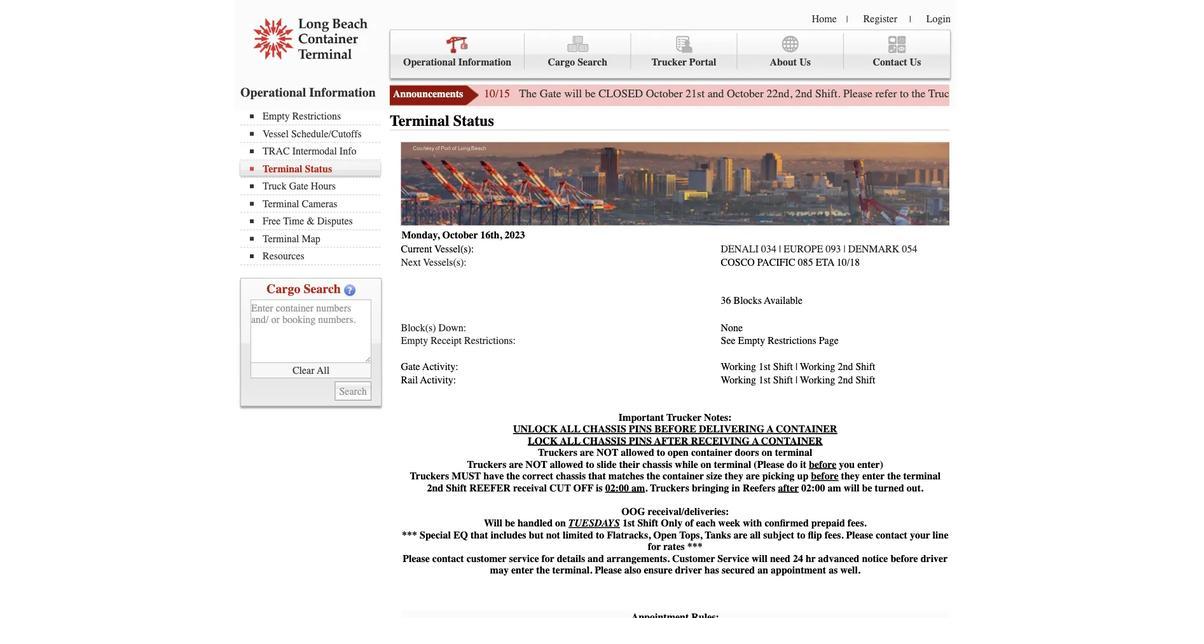 Task type: vqa. For each thing, say whether or not it's contained in the screenshot.
ICE
no



Task type: locate. For each thing, give the bounding box(es) containing it.
1 vertical spatial details
[[557, 553, 585, 565]]

shift
[[774, 361, 793, 373], [856, 361, 876, 373], [774, 374, 793, 386], [856, 374, 876, 386], [446, 482, 467, 494], [638, 518, 659, 529]]

operational information up empty restrictions link
[[240, 85, 376, 100]]

22nd,
[[767, 87, 793, 100]]

em pty receipt restrictions:​
[[401, 335, 516, 347]]

see
[[721, 335, 736, 347]]

contact down eq
[[433, 553, 464, 565]]

0 horizontal spatial on
[[555, 518, 566, 529]]

also
[[625, 565, 642, 576]]

prepaid
[[812, 518, 845, 529]]

about
[[770, 56, 797, 68]]

information up empty restrictions link
[[309, 85, 376, 100]]

blocks
[[734, 295, 762, 307]]

working
[[721, 361, 757, 373], [800, 361, 836, 373], [721, 374, 757, 386], [800, 374, 836, 386]]

gate inside the empty restrictions vessel schedule/cutoffs trac intermodal info terminal status truck gate hours terminal cameras free time & disputes terminal map resources
[[289, 180, 308, 192]]

be right will
[[505, 518, 515, 529]]

1 vertical spatial and
[[588, 553, 604, 565]]

truckers up reefer
[[467, 459, 507, 470]]

em
[[401, 335, 415, 347]]

0 vertical spatial 1st
[[759, 374, 771, 386]]

special
[[420, 529, 451, 541]]

that right eq
[[471, 529, 488, 541]]

advanced
[[819, 553, 860, 565]]

search up closed
[[578, 56, 608, 68]]

0 horizontal spatial cargo
[[267, 282, 301, 296]]

contact left your on the bottom right of the page
[[876, 529, 908, 541]]

activity:
[[423, 361, 459, 373], [420, 374, 456, 386]]

1 horizontal spatial operational information
[[403, 56, 512, 68]]

for right gate
[[1165, 87, 1179, 100]]

rates
[[664, 541, 685, 553]]

1st down 1st​​​ at the bottom right of page
[[759, 374, 771, 386]]

for right service
[[542, 553, 555, 565]]

tops,
[[680, 529, 703, 541]]

be left turned
[[862, 482, 873, 494]]

0 vertical spatial be
[[585, 87, 596, 100]]

0 vertical spatial details
[[1132, 87, 1162, 100]]

will
[[564, 87, 582, 100], [844, 482, 860, 494], [752, 553, 768, 565]]

receival
[[513, 482, 547, 494]]

0 vertical spatial container
[[692, 447, 733, 459]]

1 vertical spatial that
[[471, 529, 488, 541]]

not left their
[[597, 447, 619, 459]]

you
[[839, 459, 855, 470]]

before inside oog rec​eival/deliveries: will be handled on tuesdays 1st shift only of each week with confirmed prepaid fees. *** special eq that includes but not limited to flatracks, open tops, tanks are all subject to flip fees. please contact your line for rates *** please contact customer service for details and arrangements. customer service will need 24 hr advanced notice before driver may enter the terminal.  please also ensure driver has secured an appointment as well.
[[891, 553, 918, 565]]

0 horizontal spatial status
[[305, 163, 332, 175]]

will down you
[[844, 482, 860, 494]]

and
[[708, 87, 724, 100], [588, 553, 604, 565]]

enter inside oog rec​eival/deliveries: will be handled on tuesdays 1st shift only of each week with confirmed prepaid fees. *** special eq that includes but not limited to flatracks, open tops, tanks are all subject to flip fees. please contact your line for rates *** please contact customer service for details and arrangements. customer service will need 24 hr advanced notice before driver may enter the terminal.  please also ensure driver has secured an appointment as well.
[[511, 565, 534, 576]]

block(s) down:
[[401, 322, 466, 334]]

working down see on the right
[[721, 374, 757, 386]]

1st inside oog rec​eival/deliveries: will be handled on tuesdays 1st shift only of each week with confirmed prepaid fees. *** special eq that includes but not limited to flatracks, open tops, tanks are all subject to flip fees. please contact your line for rates *** please contact customer service for details and arrangements. customer service will need 24 hr advanced notice before driver may enter the terminal.  please also ensure driver has secured an appointment as well.
[[623, 518, 635, 529]]

1 horizontal spatial details
[[1132, 87, 1162, 100]]

enter right may on the bottom of page
[[511, 565, 534, 576]]

02:00 right is
[[605, 482, 629, 494]]

0 vertical spatial hours
[[983, 87, 1011, 100]]

2 all from the top
[[560, 435, 581, 447]]

for left rates on the right
[[648, 541, 661, 553]]

1 horizontal spatial menu bar
[[390, 30, 951, 79]]

1 chassis from the top
[[583, 423, 627, 435]]

empty up the vessel at top
[[263, 110, 290, 122]]

0 horizontal spatial enter
[[511, 565, 534, 576]]

container up the size
[[692, 447, 733, 459]]

0 horizontal spatial and
[[588, 553, 604, 565]]

2 they from the left
[[841, 470, 860, 482]]

0 horizontal spatial truckers
[[410, 470, 449, 482]]

details right gate
[[1132, 87, 1162, 100]]

0 horizontal spatial empty
[[263, 110, 290, 122]]

| up working 1st shift | working 2nd shift
[[796, 361, 798, 373]]

1 horizontal spatial status
[[453, 112, 494, 130]]

*** left special
[[402, 529, 417, 541]]

pins down important
[[629, 435, 652, 447]]

2 horizontal spatial be
[[862, 482, 873, 494]]

0 vertical spatial operational information
[[403, 56, 512, 68]]

cargo search up closed
[[548, 56, 608, 68]]

1 vertical spatial activity:
[[420, 374, 456, 386]]

off​
[[574, 482, 594, 494]]

denali
[[721, 243, 759, 255]]

1 horizontal spatial they
[[841, 470, 860, 482]]

they right the size
[[725, 470, 744, 482]]

trucker left portal
[[652, 56, 687, 68]]

0 horizontal spatial hours
[[311, 180, 336, 192]]

0 vertical spatial that
[[589, 470, 606, 482]]

home
[[812, 13, 837, 24]]

0 horizontal spatial 02:00
[[605, 482, 629, 494]]

details inside oog rec​eival/deliveries: will be handled on tuesdays 1st shift only of each week with confirmed prepaid fees. *** special eq that includes but not limited to flatracks, open tops, tanks are all subject to flip fees. please contact your line for rates *** please contact customer service for details and arrangements. customer service will need 24 hr advanced notice before driver may enter the terminal.  please also ensure driver has secured an appointment as well.
[[557, 553, 585, 565]]

1 horizontal spatial be
[[585, 87, 596, 100]]

Enter container numbers and/ or booking numbers.  text field
[[251, 300, 372, 363]]

cargo search link
[[525, 33, 631, 69]]

details down limited
[[557, 553, 585, 565]]

pins left after
[[629, 423, 652, 435]]

contact
[[873, 56, 908, 68]]

menu bar
[[390, 30, 951, 79], [240, 109, 387, 265]]

1 us from the left
[[800, 56, 811, 68]]

on right handled
[[555, 518, 566, 529]]

contact us link
[[844, 33, 951, 69]]

will left 'need'
[[752, 553, 768, 565]]

allowed up cut
[[550, 459, 584, 470]]

are left the all
[[734, 529, 748, 541]]

enter)
[[858, 459, 884, 470]]

has
[[705, 565, 720, 576]]

truck inside the empty restrictions vessel schedule/cutoffs trac intermodal info terminal status truck gate hours terminal cameras free time & disputes terminal map resources
[[263, 180, 287, 192]]

1 horizontal spatial allowed
[[621, 447, 655, 459]]

that inside oog rec​eival/deliveries: will be handled on tuesdays 1st shift only of each week with confirmed prepaid fees. *** special eq that includes but not limited to flatracks, open tops, tanks are all subject to flip fees. please contact your line for rates *** please contact customer service for details and arrangements. customer service will need 24 hr advanced notice before driver may enter the terminal.  please also ensure driver has secured an appointment as well.
[[471, 529, 488, 541]]

operational up the vessel at top
[[240, 85, 306, 100]]

container up it
[[776, 423, 838, 435]]

reefers
[[743, 482, 776, 494]]

truck gate hours link
[[250, 180, 380, 192]]

be inside important trucker notes: unlock all chassis pins before delivering a container lock all chassis pins after receiving a container truckers are not allowed to open container doors on terminal truckers are not allowed to slide their chassis while on terminal (please do it before you enter) truckers must have the correct chassis that matches the container size they are picking up before they enter the terminal 2nd shift reefer receival cut off​ is 02:00 am . ​truckers bringing in reefers after 02:00 am will be turned out.​
[[862, 482, 873, 494]]

before down your on the bottom right of the page
[[891, 553, 918, 565]]

None submit
[[335, 382, 372, 401]]

0 horizontal spatial chassis
[[556, 470, 586, 482]]

on right doors
[[762, 447, 773, 459]]

time
[[283, 215, 304, 227]]

us for contact us
[[910, 56, 922, 68]]

1 horizontal spatial and
[[708, 87, 724, 100]]

before
[[655, 423, 697, 435]]

page​
[[819, 335, 839, 347]]

confirmed
[[765, 518, 809, 529]]

0 horizontal spatial truck
[[263, 180, 287, 192]]

truckers left must on the bottom left
[[410, 470, 449, 482]]

register
[[864, 13, 898, 24]]

information
[[459, 56, 512, 68], [309, 85, 376, 100]]

1st right tuesdays
[[623, 518, 635, 529]]

a
[[767, 423, 774, 435], [752, 435, 759, 447]]

on right while
[[701, 459, 712, 470]]

limited
[[563, 529, 594, 541]]

cargo search down resources link at top left
[[267, 282, 341, 296]]

container down open
[[663, 470, 704, 482]]

1 horizontal spatial empty
[[738, 335, 766, 347]]

october left 22nd,
[[727, 87, 764, 100]]

0 vertical spatial search
[[578, 56, 608, 68]]

empty restrictions link
[[250, 110, 380, 122]]

not down lock
[[526, 459, 548, 470]]

well.
[[841, 565, 861, 576]]

1 horizontal spatial fees.
[[848, 518, 867, 529]]

1 horizontal spatial 02:00
[[802, 482, 825, 494]]

they
[[725, 470, 744, 482], [841, 470, 860, 482]]

1 vertical spatial 1st
[[623, 518, 635, 529]]

cosco pacific 085 eta 10/18
[[721, 256, 860, 268]]

and right 21st
[[708, 87, 724, 100]]

1 horizontal spatial us
[[910, 56, 922, 68]]

tuesdays
[[569, 518, 620, 529]]

terminal
[[775, 447, 813, 459], [714, 459, 752, 470], [904, 470, 941, 482]]

contact us
[[873, 56, 922, 68]]

hours
[[983, 87, 1011, 100], [311, 180, 336, 192]]

1 all from the top
[[560, 423, 581, 435]]

0 horizontal spatial details
[[557, 553, 585, 565]]

2 vertical spatial will
[[752, 553, 768, 565]]

1 vertical spatial hours
[[311, 180, 336, 192]]

gate left web
[[959, 87, 980, 100]]

1 vertical spatial operational
[[240, 85, 306, 100]]

matches
[[609, 470, 644, 482]]

to
[[900, 87, 909, 100], [657, 447, 666, 459], [586, 459, 595, 470], [596, 529, 605, 541], [797, 529, 806, 541]]

resources link
[[250, 250, 380, 262]]

information up 10/15 at the left of the page
[[459, 56, 512, 68]]

0 horizontal spatial they
[[725, 470, 744, 482]]

1 vertical spatial truck
[[263, 180, 287, 192]]

your
[[910, 529, 931, 541]]

subject
[[764, 529, 795, 541]]

on inside oog rec​eival/deliveries: will be handled on tuesdays 1st shift only of each week with confirmed prepaid fees. *** special eq that includes but not limited to flatracks, open tops, tanks are all subject to flip fees. please contact your line for rates *** please contact customer service for details and arrangements. customer service will need 24 hr advanced notice before driver may enter the terminal.  please also ensure driver has secured an appointment as well.
[[555, 518, 566, 529]]

before right it
[[809, 459, 837, 470]]

| right 093
[[844, 243, 846, 255]]

chassis up . on the bottom of page
[[643, 459, 673, 470]]

terminal cameras link
[[250, 198, 380, 210]]

status up truck gate hours link
[[305, 163, 332, 175]]

please left refer
[[844, 87, 873, 100]]

us right the about
[[800, 56, 811, 68]]

1 horizontal spatial information
[[459, 56, 512, 68]]

1 horizontal spatial operational
[[403, 56, 456, 68]]

all
[[750, 529, 761, 541]]

0 vertical spatial enter
[[863, 470, 885, 482]]

clear
[[293, 365, 315, 376]]

truck down trac
[[263, 180, 287, 192]]

0 vertical spatial activity:
[[423, 361, 459, 373]]

2 us from the left
[[910, 56, 922, 68]]

1 horizontal spatial cargo
[[548, 56, 575, 68]]

2 horizontal spatial terminal
[[904, 470, 941, 482]]

fees.
[[848, 518, 867, 529], [825, 529, 844, 541]]

0 vertical spatial will
[[564, 87, 582, 100]]

denali 034 | europe 093 | denmark 054
[[721, 243, 918, 255]]

register link
[[864, 13, 898, 24]]

week
[[719, 518, 741, 529]]

els(s):
[[442, 256, 467, 268]]

1 horizontal spatial restrictions
[[768, 335, 817, 347]]

and down limited
[[588, 553, 604, 565]]

1 horizontal spatial enter
[[863, 470, 885, 482]]

resources
[[263, 250, 305, 262]]

search down resources link at top left
[[304, 282, 341, 296]]

21st
[[686, 87, 705, 100]]

1 horizontal spatial that
[[589, 470, 606, 482]]

chassis
[[583, 423, 627, 435], [583, 435, 627, 447]]

1 02:00 from the left
[[605, 482, 629, 494]]

trucker inside trucker portal link
[[652, 56, 687, 68]]

to right limited
[[596, 529, 605, 541]]

trucker up after
[[667, 412, 702, 423]]

are right have
[[509, 459, 523, 470]]

enter right you
[[863, 470, 885, 482]]

1 vertical spatial contact
[[433, 553, 464, 565]]

us
[[800, 56, 811, 68], [910, 56, 922, 68]]

hours left web
[[983, 87, 1011, 100]]

1 horizontal spatial october
[[646, 87, 683, 100]]

1 vertical spatial operational information
[[240, 85, 376, 100]]

operational up announcements
[[403, 56, 456, 68]]

and inside oog rec​eival/deliveries: will be handled on tuesdays 1st shift only of each week with confirmed prepaid fees. *** special eq that includes but not limited to flatracks, open tops, tanks are all subject to flip fees. please contact your line for rates *** please contact customer service for details and arrangements. customer service will need 24 hr advanced notice before driver may enter the terminal.  please also ensure driver has secured an appointment as well.
[[588, 553, 604, 565]]

truckers up correct
[[538, 447, 578, 459]]

truck
[[929, 87, 956, 100], [263, 180, 287, 192]]

driver down line
[[921, 553, 948, 565]]

operational information up announcements
[[403, 56, 512, 68]]

1 horizontal spatial cargo search
[[548, 56, 608, 68]]

announcements
[[393, 88, 463, 100]]

am up oog
[[632, 482, 645, 494]]

2 pins from the top
[[629, 435, 652, 447]]

please
[[844, 87, 873, 100], [847, 529, 874, 541], [403, 553, 430, 565], [595, 565, 622, 576]]

the inside oog rec​eival/deliveries: will be handled on tuesdays 1st shift only of each week with confirmed prepaid fees. *** special eq that includes but not limited to flatracks, open tops, tanks are all subject to flip fees. please contact your line for rates *** please contact customer service for details and arrangements. customer service will need 24 hr advanced notice before driver may enter the terminal.  please also ensure driver has secured an appointment as well.
[[536, 565, 550, 576]]

fees. right prepaid
[[848, 518, 867, 529]]

0 vertical spatial cargo search
[[548, 56, 608, 68]]

0 horizontal spatial terminal
[[714, 459, 752, 470]]

will inside important trucker notes: unlock all chassis pins before delivering a container lock all chassis pins after receiving a container truckers are not allowed to open container doors on terminal truckers are not allowed to slide their chassis while on terminal (please do it before you enter) truckers must have the correct chassis that matches the container size they are picking up before they enter the terminal 2nd shift reefer receival cut off​ is 02:00 am . ​truckers bringing in reefers after 02:00 am will be turned out.​
[[844, 482, 860, 494]]

will down cargo search link
[[564, 87, 582, 100]]

*** right rates on the right
[[688, 541, 703, 553]]

available
[[764, 295, 803, 307]]

1 horizontal spatial ***
[[688, 541, 703, 553]]

1 vertical spatial status
[[305, 163, 332, 175]]

before
[[809, 459, 837, 470], [811, 470, 839, 482], [891, 553, 918, 565]]

that inside important trucker notes: unlock all chassis pins before delivering a container lock all chassis pins after receiving a container truckers are not allowed to open container doors on terminal truckers are not allowed to slide their chassis while on terminal (please do it before you enter) truckers must have the correct chassis that matches the container size they are picking up before they enter the terminal 2nd shift reefer receival cut off​ is 02:00 am . ​truckers bringing in reefers after 02:00 am will be turned out.​
[[589, 470, 606, 482]]

2 vertical spatial be
[[505, 518, 515, 529]]

allowed up "matches"
[[621, 447, 655, 459]]

terminal up up
[[775, 447, 813, 459]]

login
[[927, 13, 951, 24]]

chassis left is
[[556, 470, 586, 482]]

on
[[762, 447, 773, 459], [701, 459, 712, 470], [555, 518, 566, 529]]

02:00 right after
[[802, 482, 825, 494]]

chassis
[[643, 459, 673, 470], [556, 470, 586, 482]]

truckers
[[538, 447, 578, 459], [467, 459, 507, 470], [410, 470, 449, 482]]

054
[[903, 243, 918, 255]]

not
[[597, 447, 619, 459], [526, 459, 548, 470]]

1 vertical spatial be
[[862, 482, 873, 494]]

operational
[[403, 56, 456, 68], [240, 85, 306, 100]]

oog rec​eival/deliveries: will be handled on tuesdays 1st shift only of each week with confirmed prepaid fees. *** special eq that includes but not limited to flatracks, open tops, tanks are all subject to flip fees. please contact your line for rates *** please contact customer service for details and arrangements. customer service will need 24 hr advanced notice before driver may enter the terminal.  please also ensure driver has secured an appointment as well.
[[402, 506, 949, 576]]

1 vertical spatial information
[[309, 85, 376, 100]]

am down you
[[828, 482, 842, 494]]

1 horizontal spatial contact
[[876, 529, 908, 541]]

| left login link
[[910, 14, 912, 24]]

1 horizontal spatial will
[[752, 553, 768, 565]]

contact
[[876, 529, 908, 541], [433, 553, 464, 565]]

empty inside the empty restrictions vessel schedule/cutoffs trac intermodal info terminal status truck gate hours terminal cameras free time & disputes terminal map resources
[[263, 110, 290, 122]]

0 vertical spatial cargo
[[548, 56, 575, 68]]

0 vertical spatial truck
[[929, 87, 956, 100]]

menu bar containing operational information
[[390, 30, 951, 79]]

terminal up in
[[714, 459, 752, 470]]

2nd
[[796, 87, 813, 100], [838, 361, 853, 373], [838, 374, 853, 386], [427, 482, 444, 494]]

0 horizontal spatial us
[[800, 56, 811, 68]]

0 vertical spatial menu bar
[[390, 30, 951, 79]]

driver left the has
[[675, 565, 702, 576]]

0 vertical spatial operational
[[403, 56, 456, 68]]

restrictions up working 1st​​​ shift | working 2nd shift
[[768, 335, 817, 347]]

status down 10/15 at the left of the page
[[453, 112, 494, 130]]

empty right see on the right
[[738, 335, 766, 347]]

fees. right flip
[[825, 529, 844, 541]]

0 horizontal spatial 1st
[[623, 518, 635, 529]]

1 vertical spatial menu bar
[[240, 109, 387, 265]]

must
[[452, 470, 481, 482]]

gate up '​rail'
[[401, 361, 420, 373]]

0 horizontal spatial operational information
[[240, 85, 376, 100]]

0 horizontal spatial restrictions
[[292, 110, 341, 122]]

0 vertical spatial empty
[[263, 110, 290, 122]]

0 horizontal spatial information
[[309, 85, 376, 100]]

october left 21st
[[646, 87, 683, 100]]

terminal down announcements
[[390, 112, 450, 130]]

closed
[[599, 87, 643, 100]]

status inside the empty restrictions vessel schedule/cutoffs trac intermodal info terminal status truck gate hours terminal cameras free time & disputes terminal map resources
[[305, 163, 332, 175]]

1 horizontal spatial driver
[[921, 553, 948, 565]]



Task type: describe. For each thing, give the bounding box(es) containing it.
flip
[[808, 529, 822, 541]]

to left flip
[[797, 529, 806, 541]]

1 horizontal spatial a
[[767, 423, 774, 435]]

eta
[[816, 256, 835, 268]]

notice
[[862, 553, 888, 565]]

for right page
[[1060, 87, 1074, 100]]

1 horizontal spatial truckers
[[467, 459, 507, 470]]

after
[[778, 482, 799, 494]]

terminal status link
[[250, 163, 380, 175]]

disputes
[[317, 215, 353, 227]]

2 02:00 from the left
[[802, 482, 825, 494]]

2 horizontal spatial on
[[762, 447, 773, 459]]

&
[[307, 215, 315, 227]]

terminal map link
[[250, 233, 380, 245]]

monday, october 16th, 2023
[[402, 229, 525, 241]]

up
[[798, 470, 809, 482]]

restrictions inside the empty restrictions vessel schedule/cutoffs trac intermodal info terminal status truck gate hours terminal cameras free time & disputes terminal map resources
[[292, 110, 341, 122]]

085
[[798, 256, 814, 268]]

intermodal
[[292, 145, 337, 157]]

map
[[302, 233, 321, 245]]

0 horizontal spatial a
[[752, 435, 759, 447]]

to right refer
[[900, 87, 909, 100]]

terminal up free
[[263, 198, 299, 210]]

are right in
[[746, 470, 760, 482]]

current vessel(s):
[[401, 243, 474, 255]]

web
[[1014, 87, 1033, 100]]

hr
[[806, 553, 816, 565]]

lock
[[528, 435, 558, 447]]

n ext ve ss els(s):
[[401, 256, 467, 268]]

line
[[933, 529, 949, 541]]

oog
[[622, 506, 646, 518]]

delivering
[[699, 423, 765, 435]]

their
[[619, 459, 640, 470]]

ext
[[408, 256, 421, 268]]

restrictions:​
[[464, 335, 516, 347]]

of
[[685, 518, 694, 529]]

cameras
[[302, 198, 338, 210]]

36
[[721, 295, 731, 307]]

shift inside oog rec​eival/deliveries: will be handled on tuesdays 1st shift only of each week with confirmed prepaid fees. *** special eq that includes but not limited to flatracks, open tops, tanks are all subject to flip fees. please contact your line for rates *** please contact customer service for details and arrangements. customer service will need 24 hr advanced notice before driver may enter the terminal.  please also ensure driver has secured an appointment as well.
[[638, 518, 659, 529]]

10/18
[[837, 256, 860, 268]]

are left slide
[[580, 447, 594, 459]]

cargo inside 'menu bar'
[[548, 56, 575, 68]]

none
[[721, 322, 743, 334]]

093
[[826, 243, 841, 255]]

gate right the
[[540, 87, 562, 100]]

​rail
[[401, 374, 418, 386]]

but
[[529, 529, 544, 541]]

while
[[675, 459, 698, 470]]

info
[[340, 145, 357, 157]]

menu bar containing empty restrictions
[[240, 109, 387, 265]]

1 vertical spatial restrictions
[[768, 335, 817, 347]]

denmark
[[849, 243, 900, 255]]

1 vertical spatial cargo search
[[267, 282, 341, 296]]

please down special
[[403, 553, 430, 565]]

before right up
[[811, 470, 839, 482]]

bringing
[[692, 482, 730, 494]]

working down working 1st​​​ shift | working 2nd shift
[[800, 374, 836, 386]]

(please
[[754, 459, 785, 470]]

0 horizontal spatial not
[[526, 459, 548, 470]]

trucker inside important trucker notes: unlock all chassis pins before delivering a container lock all chassis pins after receiving a container truckers are not allowed to open container doors on terminal truckers are not allowed to slide their chassis while on terminal (please do it before you enter) truckers must have the correct chassis that matches the container size they are picking up before they enter the terminal 2nd shift reefer receival cut off​ is 02:00 am . ​truckers bringing in reefers after 02:00 am will be turned out.​
[[667, 412, 702, 423]]

please left also
[[595, 565, 622, 576]]

activity: for gate activity:
[[423, 361, 459, 373]]

1 horizontal spatial truck
[[929, 87, 956, 100]]

to left slide
[[586, 459, 595, 470]]

flatracks,
[[607, 529, 651, 541]]

n
[[401, 256, 408, 268]]

arrangements.
[[607, 553, 670, 565]]

10/15 the gate will be closed october 21st and october 22nd, 2nd shift. please refer to the truck gate hours web page for further gate details for the
[[484, 87, 1192, 100]]

reefer
[[470, 482, 511, 494]]

| right 034
[[779, 243, 781, 255]]

will inside oog rec​eival/deliveries: will be handled on tuesdays 1st shift only of each week with confirmed prepaid fees. *** special eq that includes but not limited to flatracks, open tops, tanks are all subject to flip fees. please contact your line for rates *** please contact customer service for details and arrangements. customer service will need 24 hr advanced notice before driver may enter the terminal.  please also ensure driver has secured an appointment as well.
[[752, 553, 768, 565]]

unlock
[[513, 423, 558, 435]]

have
[[484, 470, 504, 482]]

1 they from the left
[[725, 470, 744, 482]]

cargo search inside 'menu bar'
[[548, 56, 608, 68]]

0 vertical spatial status
[[453, 112, 494, 130]]

1 horizontal spatial on
[[701, 459, 712, 470]]

handled
[[518, 518, 553, 529]]

0 horizontal spatial contact
[[433, 553, 464, 565]]

operational inside 'menu bar'
[[403, 56, 456, 68]]

an
[[758, 565, 769, 576]]

0 vertical spatial and
[[708, 87, 724, 100]]

0 horizontal spatial october
[[443, 229, 478, 241]]

2 chassis from the top
[[583, 435, 627, 447]]

terminal.
[[553, 565, 592, 576]]

.
[[645, 482, 648, 494]]

0 horizontal spatial driver
[[675, 565, 702, 576]]

working left 1st​​​ at the bottom right of page
[[721, 361, 757, 373]]

hours inside the empty restrictions vessel schedule/cutoffs trac intermodal info terminal status truck gate hours terminal cameras free time & disputes terminal map resources
[[311, 180, 336, 192]]

1 vertical spatial cargo
[[267, 282, 301, 296]]

pty
[[415, 335, 428, 347]]

clear all button
[[251, 363, 372, 379]]

container up do
[[761, 435, 823, 447]]

1 am from the left
[[632, 482, 645, 494]]

turned
[[875, 482, 905, 494]]

1 horizontal spatial chassis
[[643, 459, 673, 470]]

cut
[[550, 482, 571, 494]]

size
[[707, 470, 723, 482]]

2 horizontal spatial truckers
[[538, 447, 578, 459]]

1 pins from the top
[[629, 423, 652, 435]]

current
[[401, 243, 432, 255]]

customer
[[467, 553, 507, 565]]

terminal up resources
[[263, 233, 299, 245]]

all
[[317, 365, 330, 376]]

shift inside important trucker notes: unlock all chassis pins before delivering a container lock all chassis pins after receiving a container truckers are not allowed to open container doors on terminal truckers are not allowed to slide their chassis while on terminal (please do it before you enter) truckers must have the correct chassis that matches the container size they are picking up before they enter the terminal 2nd shift reefer receival cut off​ is 02:00 am . ​truckers bringing in reefers after 02:00 am will be turned out.​
[[446, 482, 467, 494]]

0 horizontal spatial operational
[[240, 85, 306, 100]]

terminal down trac
[[263, 163, 303, 175]]

out.​
[[907, 482, 924, 494]]

be inside oog rec​eival/deliveries: will be handled on tuesdays 1st shift only of each week with confirmed prepaid fees. *** special eq that includes but not limited to flatracks, open tops, tanks are all subject to flip fees. please contact your line for rates *** please contact customer service for details and arrangements. customer service will need 24 hr advanced notice before driver may enter the terminal.  please also ensure driver has secured an appointment as well.
[[505, 518, 515, 529]]

0 horizontal spatial search
[[304, 282, 341, 296]]

36 blocks available
[[721, 295, 803, 307]]

us for about us
[[800, 56, 811, 68]]

login link
[[927, 13, 951, 24]]

ss
[[434, 256, 442, 268]]

10/15
[[484, 87, 510, 100]]

operational information inside 'menu bar'
[[403, 56, 512, 68]]

are inside oog rec​eival/deliveries: will be handled on tuesdays 1st shift only of each week with confirmed prepaid fees. *** special eq that includes but not limited to flatracks, open tops, tanks are all subject to flip fees. please contact your line for rates *** please contact customer service for details and arrangements. customer service will need 24 hr advanced notice before driver may enter the terminal.  please also ensure driver has secured an appointment as well.
[[734, 529, 748, 541]]

down:
[[439, 322, 466, 334]]

0 horizontal spatial ***
[[402, 529, 417, 541]]

1 horizontal spatial 1st
[[759, 374, 771, 386]]

1 vertical spatial empty
[[738, 335, 766, 347]]

0 horizontal spatial allowed
[[550, 459, 584, 470]]

2 horizontal spatial october
[[727, 87, 764, 100]]

receiving
[[691, 435, 750, 447]]

to left open
[[657, 447, 666, 459]]

secured
[[722, 565, 755, 576]]

trucker portal
[[652, 56, 717, 68]]

clear all
[[293, 365, 330, 376]]

about us link
[[738, 33, 844, 69]]

information inside 'menu bar'
[[459, 56, 512, 68]]

not
[[546, 529, 560, 541]]

schedule/cutoffs
[[291, 128, 362, 140]]

activity: for ​rail activity:
[[420, 374, 456, 386]]

each
[[696, 518, 716, 529]]

1 horizontal spatial terminal
[[775, 447, 813, 459]]

trac
[[263, 145, 290, 157]]

page
[[1036, 87, 1057, 100]]

1 vertical spatial container
[[663, 470, 704, 482]]

2nd inside important trucker notes: unlock all chassis pins before delivering a container lock all chassis pins after receiving a container truckers are not allowed to open container doors on terminal truckers are not allowed to slide their chassis while on terminal (please do it before you enter) truckers must have the correct chassis that matches the container size they are picking up before they enter the terminal 2nd shift reefer receival cut off​ is 02:00 am . ​truckers bringing in reefers after 02:00 am will be turned out.​
[[427, 482, 444, 494]]

vessel(s):
[[435, 243, 474, 255]]

will
[[484, 518, 503, 529]]

rec​eival/deliveries:
[[648, 506, 729, 518]]

need
[[770, 553, 791, 565]]

1 horizontal spatial not
[[597, 447, 619, 459]]

enter inside important trucker notes: unlock all chassis pins before delivering a container lock all chassis pins after receiving a container truckers are not allowed to open container doors on terminal truckers are not allowed to slide their chassis while on terminal (please do it before you enter) truckers must have the correct chassis that matches the container size they are picking up before they enter the terminal 2nd shift reefer receival cut off​ is 02:00 am . ​truckers bringing in reefers after 02:00 am will be turned out.​
[[863, 470, 885, 482]]

working up working 1st shift | working 2nd shift
[[800, 361, 836, 373]]

receipt
[[431, 335, 462, 347]]

service
[[718, 553, 749, 565]]

working 1st shift | working 2nd shift
[[721, 374, 876, 386]]

16th,
[[480, 229, 502, 241]]

please up notice
[[847, 529, 874, 541]]

eq
[[454, 529, 468, 541]]

| down working 1st​​​ shift | working 2nd shift
[[796, 374, 798, 386]]

1 horizontal spatial hours
[[983, 87, 1011, 100]]

| right home
[[847, 14, 849, 24]]

0 horizontal spatial fees.
[[825, 529, 844, 541]]

2 am from the left
[[828, 482, 842, 494]]

1st​​​
[[759, 361, 771, 373]]



